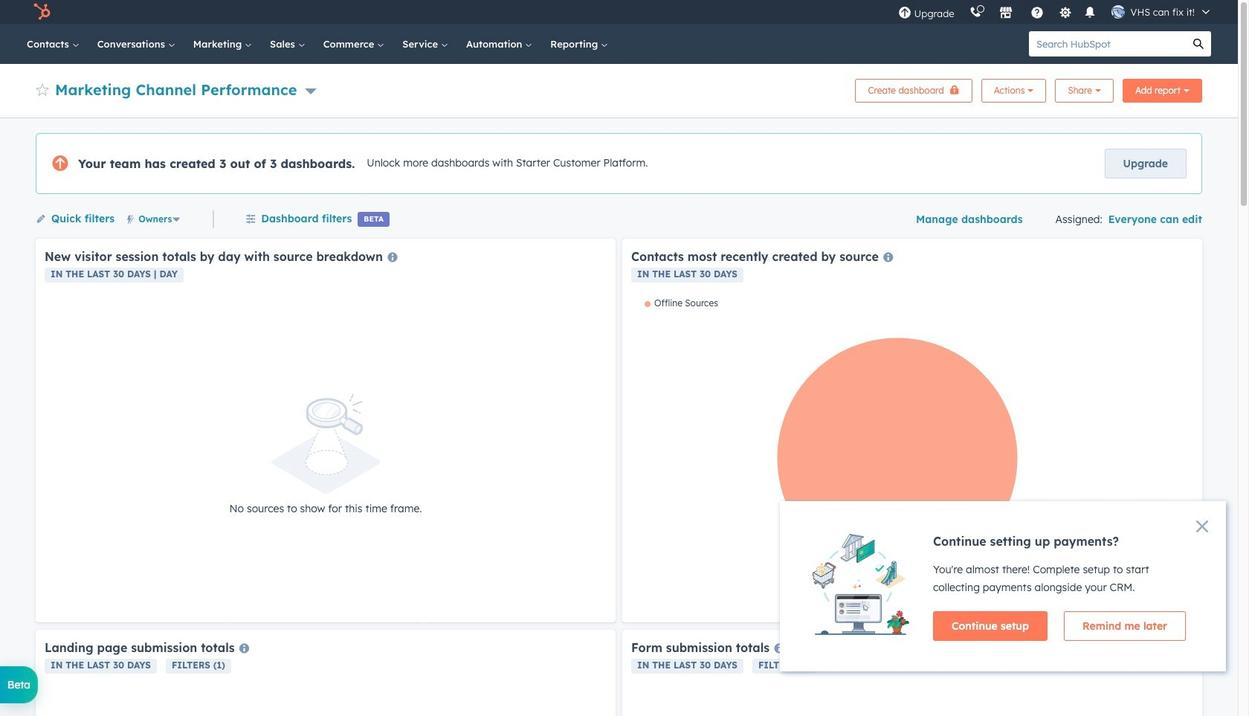 Task type: describe. For each thing, give the bounding box(es) containing it.
ruby anderson image
[[1112, 5, 1125, 19]]

close image
[[1197, 521, 1209, 533]]



Task type: locate. For each thing, give the bounding box(es) containing it.
banner
[[36, 74, 1203, 103]]

new visitor session totals by day with source breakdown element
[[36, 239, 616, 623]]

Search HubSpot search field
[[1029, 31, 1186, 57]]

toggle series visibility region
[[645, 298, 718, 309]]

marketplaces image
[[999, 7, 1013, 20]]

menu
[[891, 0, 1221, 24]]

interactive chart image
[[631, 298, 1194, 614]]

contacts most recently created by source element
[[623, 239, 1203, 623]]

form submission totals element
[[623, 630, 1203, 716]]

landing page submission totals element
[[36, 630, 616, 716]]



Task type: vqa. For each thing, say whether or not it's contained in the screenshot.
3rd Press to sort. icon from the left
no



